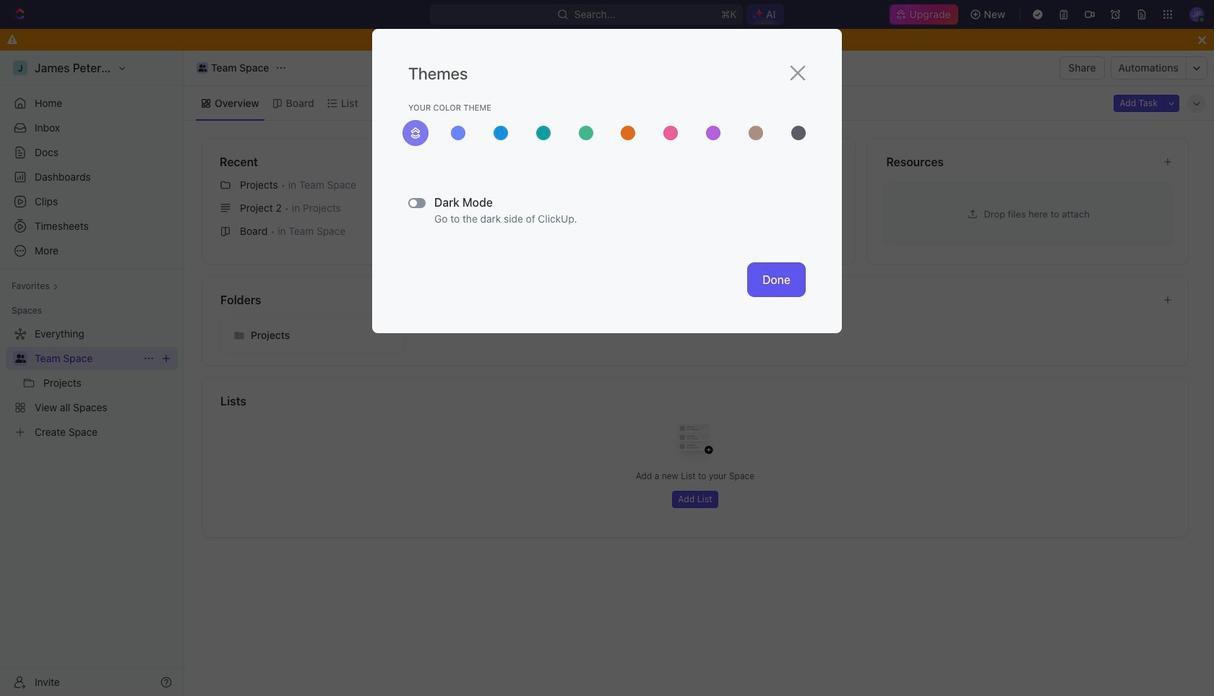 Task type: describe. For each thing, give the bounding box(es) containing it.
tree inside sidebar navigation
[[6, 322, 178, 444]]

user group image
[[15, 354, 26, 363]]

sidebar navigation
[[0, 51, 184, 696]]



Task type: vqa. For each thing, say whether or not it's contained in the screenshot.
Search tasks... Text Box on the top of the page
no



Task type: locate. For each thing, give the bounding box(es) containing it.
no lists icon. image
[[667, 413, 724, 471]]

user group image
[[198, 64, 207, 72]]

tree
[[6, 322, 178, 444]]

dialog
[[372, 29, 842, 333]]



